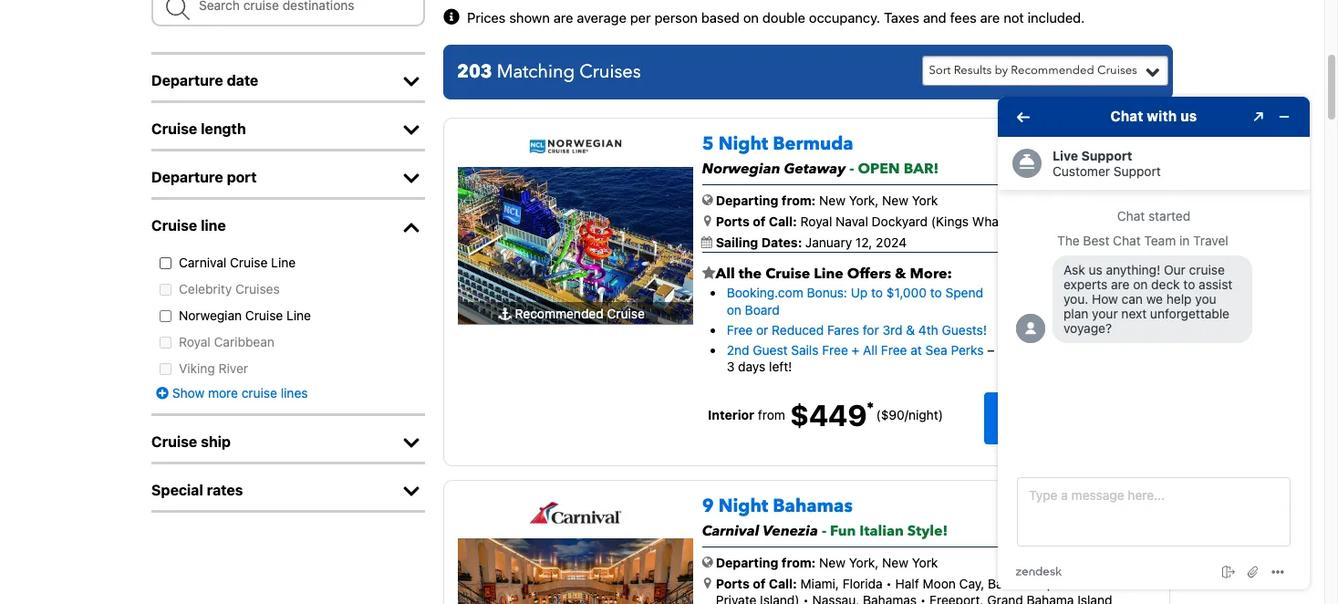 Task type: vqa. For each thing, say whether or not it's contained in the screenshot.
SEAS
no



Task type: locate. For each thing, give the bounding box(es) containing it.
show
[[172, 385, 205, 401]]

2 york from the top
[[912, 555, 938, 570]]

chevron down image for cruise length
[[398, 122, 425, 140]]

all right + at the right bottom
[[863, 342, 878, 358]]

ports for 9 night bahamas
[[716, 576, 750, 591]]

1 vertical spatial royal
[[179, 334, 211, 350]]

call: for 9 night bahamas
[[769, 576, 797, 591]]

2 to from the left
[[931, 285, 942, 301]]

1 horizontal spatial (
[[1081, 499, 1086, 515]]

fun
[[831, 521, 856, 541]]

2 night from the top
[[719, 494, 769, 519]]

bar!
[[904, 159, 939, 179]]

2 ports of call: from the top
[[716, 576, 797, 591]]

prices shown are average per person based on double occupancy. taxes and fees are not included. element
[[467, 9, 1085, 25]]

( right 4.0
[[1081, 499, 1086, 515]]

2 york, from the top
[[849, 555, 879, 570]]

0 vertical spatial of
[[753, 214, 766, 229]]

0 horizontal spatial bahamas
[[773, 494, 853, 519]]

chevron down image
[[398, 73, 425, 92], [398, 122, 425, 140], [398, 435, 425, 453], [398, 483, 425, 501]]

bahamas right cay,
[[988, 576, 1042, 591]]

1 vertical spatial night
[[719, 494, 769, 519]]

departing
[[716, 193, 779, 208], [716, 555, 779, 570]]

ports up sailing
[[716, 214, 750, 229]]

0 vertical spatial from:
[[782, 193, 816, 208]]

0 vertical spatial night
[[719, 132, 769, 156]]

map marker image for 5 night bermuda
[[704, 215, 712, 227]]

0 horizontal spatial to
[[872, 285, 883, 301]]

5 right 3.9 at the right of page
[[1057, 137, 1065, 153]]

0 horizontal spatial recommended
[[515, 305, 604, 321]]

2 horizontal spatial cruises
[[1098, 62, 1138, 79]]

royal caribbean
[[179, 334, 275, 350]]

/ right 4.0
[[1059, 499, 1063, 515]]

1 ) from the top
[[1151, 137, 1156, 153]]

- inside "9 night bahamas carnival venezia - fun italian style!"
[[822, 521, 827, 541]]

all
[[716, 263, 735, 283], [863, 342, 878, 358]]

departure date
[[151, 72, 259, 89]]

line for norwegian cruise line
[[287, 308, 311, 323]]

perks
[[951, 342, 984, 358]]

2 of from the top
[[753, 576, 766, 591]]

departing from: new york, new york up naval
[[716, 193, 938, 208]]

from: up miami,
[[782, 555, 816, 570]]

) right the 2,714
[[1151, 137, 1156, 153]]

0 horizontal spatial free
[[727, 322, 753, 337]]

Carnival Cruise Line checkbox
[[155, 258, 176, 269]]

board
[[745, 302, 780, 317]]

departure
[[151, 72, 223, 89], [151, 169, 223, 186]]

4 chevron down image from the top
[[398, 483, 425, 501]]

2 from: from the top
[[782, 555, 816, 570]]

1 vertical spatial departing
[[716, 555, 779, 570]]

1 vertical spatial call:
[[769, 576, 797, 591]]

chevron down image
[[398, 170, 425, 188], [398, 218, 425, 237]]

1 horizontal spatial bahamas
[[988, 576, 1042, 591]]

departing right globe image
[[716, 193, 779, 208]]

1 horizontal spatial royal
[[801, 214, 833, 229]]

/ right 'asterisk' icon
[[905, 407, 909, 423]]

are left not at the top of the page
[[981, 9, 1000, 25]]

1 vertical spatial departure
[[151, 169, 223, 186]]

0 horizontal spatial are
[[554, 9, 573, 25]]

0 horizontal spatial /
[[905, 407, 909, 423]]

/ inside 3.9 / 5 ( 2,714 reviews )
[[1050, 137, 1053, 153]]

special
[[151, 482, 203, 499]]

to right up
[[872, 285, 883, 301]]

carnival cruise line image
[[529, 501, 622, 525]]

ports of call: up private
[[716, 576, 797, 591]]

bahamas inside the half moon cay, bahamas (cruiseline private island)
[[988, 576, 1042, 591]]

1 vertical spatial reviews
[[1109, 500, 1151, 515]]

york, up naval
[[849, 193, 879, 208]]

carnival venezia image
[[458, 538, 693, 604]]

1 horizontal spatial free
[[823, 342, 849, 358]]

end,
[[1054, 214, 1080, 229]]

celebrity cruises
[[179, 281, 280, 297]]

booking.com bonus: up to $1,000 to spend on board link
[[727, 285, 984, 317]]

fares
[[828, 322, 860, 337]]

caribbean
[[214, 334, 275, 350]]

2 chevron down image from the top
[[398, 218, 425, 237]]

0 vertical spatial departing from: new york, new york
[[716, 193, 938, 208]]

free up 2nd
[[727, 322, 753, 337]]

line
[[271, 255, 296, 270], [814, 263, 844, 283], [287, 308, 311, 323]]

0 horizontal spatial carnival
[[179, 255, 227, 270]]

0 vertical spatial norwegian
[[702, 159, 781, 179]]

1 vertical spatial )
[[1151, 499, 1156, 515]]

to
[[872, 285, 883, 301], [931, 285, 942, 301]]

reduced
[[772, 322, 824, 337]]

) right 129
[[1151, 499, 1156, 515]]

new up naval
[[820, 193, 846, 208]]

0 vertical spatial bahamas
[[773, 494, 853, 519]]

2 chevron down image from the top
[[398, 122, 425, 140]]

from: down the getaway at the top
[[782, 193, 816, 208]]

night inside 5 night bermuda norwegian getaway - open bar!
[[719, 132, 769, 156]]

on inside booking.com bonus: up to $1,000 to spend on board free or reduced fares for 3rd & 4th guests!
[[727, 302, 742, 317]]

per
[[630, 9, 651, 25]]

0 horizontal spatial on
[[727, 302, 742, 317]]

globe image
[[702, 556, 713, 569]]

map marker image down globe image
[[704, 215, 712, 227]]

norwegian up globe image
[[702, 159, 781, 179]]

( inside 4.0 / 5 ( 129 reviews )
[[1081, 499, 1086, 515]]

2 departing from the top
[[716, 555, 779, 570]]

1 vertical spatial carnival
[[702, 521, 760, 541]]

1 vertical spatial recommended
[[515, 305, 604, 321]]

(
[[1072, 137, 1076, 153], [1081, 499, 1086, 515]]

celebrity
[[179, 281, 232, 297]]

bahamas
[[773, 494, 853, 519], [988, 576, 1042, 591]]

5 left 129
[[1067, 499, 1074, 515]]

0 horizontal spatial all
[[716, 263, 735, 283]]

new up dockyard
[[883, 193, 909, 208]]

1 night from the top
[[719, 132, 769, 156]]

river
[[219, 361, 248, 376]]

(cruiseline
[[1046, 576, 1109, 591]]

interior
[[708, 407, 755, 423]]

reviews right 129
[[1109, 500, 1151, 515]]

call: for 5 night bermuda
[[769, 214, 797, 229]]

0 vertical spatial carnival
[[179, 255, 227, 270]]

0 horizontal spatial -
[[822, 521, 827, 541]]

bermuda inside 5 night bermuda norwegian getaway - open bar!
[[773, 132, 854, 156]]

special rates
[[151, 482, 243, 499]]

0 vertical spatial departure
[[151, 72, 223, 89]]

1 horizontal spatial /
[[1050, 137, 1053, 153]]

2 reviews from the top
[[1109, 500, 1151, 515]]

length
[[201, 121, 246, 137]]

0 horizontal spatial 5
[[702, 132, 714, 156]]

0 horizontal spatial norwegian
[[179, 308, 242, 323]]

2 departure from the top
[[151, 169, 223, 186]]

departing from: new york, new york for 5 night bermuda
[[716, 193, 938, 208]]

reviews for 9 night bahamas
[[1109, 500, 1151, 515]]

3.9
[[1018, 134, 1043, 154]]

carnival down 9
[[702, 521, 760, 541]]

2nd
[[727, 342, 750, 358]]

1 vertical spatial on
[[727, 302, 742, 317]]

2 call: from the top
[[769, 576, 797, 591]]

& up "$1,000"
[[895, 263, 907, 283]]

1 york from the top
[[912, 193, 938, 208]]

ports of call: for 9 night bahamas
[[716, 576, 797, 591]]

line up lines
[[287, 308, 311, 323]]

chevron down image for cruise ship
[[398, 435, 425, 453]]

0 vertical spatial chevron down image
[[398, 170, 425, 188]]

0 vertical spatial all
[[716, 263, 735, 283]]

1 vertical spatial from:
[[782, 555, 816, 570]]

0 vertical spatial york,
[[849, 193, 879, 208]]

and
[[924, 9, 947, 25]]

1 horizontal spatial carnival
[[702, 521, 760, 541]]

free down 3rd
[[881, 342, 908, 358]]

( inside 3.9 / 5 ( 2,714 reviews )
[[1072, 137, 1076, 153]]

on left board
[[727, 302, 742, 317]]

1 chevron down image from the top
[[398, 170, 425, 188]]

open
[[858, 159, 900, 179]]

1 vertical spatial departing from: new york, new york
[[716, 555, 938, 570]]

1 vertical spatial -
[[822, 521, 827, 541]]

1 horizontal spatial on
[[744, 9, 759, 25]]

fees
[[950, 9, 977, 25]]

1 vertical spatial bermuda
[[1083, 214, 1137, 229]]

york, for 9 night bahamas
[[849, 555, 879, 570]]

- left open
[[850, 159, 855, 179]]

Royal Caribbean checkbox
[[155, 337, 176, 349]]

0 vertical spatial ports
[[716, 214, 750, 229]]

from
[[758, 407, 786, 423]]

1 vertical spatial bahamas
[[988, 576, 1042, 591]]

cruises
[[580, 60, 641, 84], [1098, 62, 1138, 79], [236, 281, 280, 297]]

0 vertical spatial reviews
[[1109, 138, 1151, 153]]

italian
[[860, 521, 904, 541]]

on right based
[[744, 9, 759, 25]]

january
[[806, 235, 853, 250]]

chevron down image for departure date
[[398, 73, 425, 92]]

1 ports of call: from the top
[[716, 214, 797, 229]]

cruises down average
[[580, 60, 641, 84]]

dockyard
[[872, 214, 928, 229]]

2 departing from: new york, new york from the top
[[716, 555, 938, 570]]

0 vertical spatial call:
[[769, 214, 797, 229]]

1 horizontal spatial all
[[863, 342, 878, 358]]

departing from: new york, new york up miami,
[[716, 555, 938, 570]]

0 vertical spatial -
[[850, 159, 855, 179]]

new up •
[[883, 555, 909, 570]]

reviews inside 3.9 / 5 ( 2,714 reviews )
[[1109, 138, 1151, 153]]

1 vertical spatial ports of call:
[[716, 576, 797, 591]]

1 map marker image from the top
[[704, 215, 712, 227]]

line up celebrity cruises
[[271, 255, 296, 270]]

/ inside 4.0 / 5 ( 129 reviews )
[[1059, 499, 1063, 515]]

free left + at the right bottom
[[823, 342, 849, 358]]

203
[[457, 60, 493, 84]]

reviews inside 4.0 / 5 ( 129 reviews )
[[1109, 500, 1151, 515]]

1 vertical spatial york,
[[849, 555, 879, 570]]

dates:
[[762, 235, 803, 250]]

1 departing from: new york, new york from the top
[[716, 193, 938, 208]]

0 vertical spatial on
[[744, 9, 759, 25]]

9
[[702, 494, 714, 519]]

2 horizontal spatial /
[[1059, 499, 1063, 515]]

0 vertical spatial ports of call:
[[716, 214, 797, 229]]

all left the at top right
[[716, 263, 735, 283]]

norwegian down celebrity
[[179, 308, 242, 323]]

1 from: from the top
[[782, 193, 816, 208]]

york down the bar!
[[912, 193, 938, 208]]

& left 4th
[[906, 322, 915, 337]]

call: up island)
[[769, 576, 797, 591]]

$449
[[790, 398, 867, 433]]

1 ports from the top
[[716, 214, 750, 229]]

royal for royal caribbean
[[179, 334, 211, 350]]

average
[[577, 9, 627, 25]]

/ right 3.9 at the right of page
[[1050, 137, 1053, 153]]

are right the shown at top
[[554, 9, 573, 25]]

royal up january
[[801, 214, 833, 229]]

york, for 5 night bermuda
[[849, 193, 879, 208]]

1 horizontal spatial norwegian
[[702, 159, 781, 179]]

) inside 4.0 / 5 ( 129 reviews )
[[1151, 499, 1156, 515]]

2 horizontal spatial 5
[[1067, 499, 1074, 515]]

1 vertical spatial of
[[753, 576, 766, 591]]

1 vertical spatial &
[[906, 322, 915, 337]]

1 vertical spatial ports
[[716, 576, 750, 591]]

None field
[[151, 0, 425, 27]]

0 vertical spatial recommended
[[1011, 62, 1095, 79]]

5 inside 4.0 / 5 ( 129 reviews )
[[1067, 499, 1074, 515]]

) for 5 night bermuda
[[1151, 137, 1156, 153]]

departure port
[[151, 169, 257, 186]]

0 horizontal spatial (
[[1072, 137, 1076, 153]]

anchor image
[[499, 307, 512, 320]]

of up island)
[[753, 576, 766, 591]]

cruise
[[151, 121, 197, 137], [151, 217, 197, 234], [230, 255, 268, 270], [766, 263, 811, 283], [607, 305, 645, 321], [245, 308, 283, 323], [151, 434, 197, 450]]

1 vertical spatial all
[[863, 342, 878, 358]]

- left fun
[[822, 521, 827, 541]]

recommended cruise
[[515, 305, 645, 321]]

1 vertical spatial map marker image
[[704, 577, 712, 590]]

( right 3.9 at the right of page
[[1072, 137, 1076, 153]]

sailing dates:
[[716, 235, 806, 250]]

1 reviews from the top
[[1109, 138, 1151, 153]]

1 vertical spatial (
[[1081, 499, 1086, 515]]

night
[[719, 132, 769, 156], [719, 494, 769, 519]]

chevron down image for cruise line
[[398, 218, 425, 237]]

0 vertical spatial (
[[1072, 137, 1076, 153]]

( for 5 night bermuda
[[1072, 137, 1076, 153]]

9 night bahamas carnival venezia - fun italian style!
[[702, 494, 948, 541]]

0 vertical spatial york
[[912, 193, 938, 208]]

/
[[1050, 137, 1053, 153], [905, 407, 909, 423], [1059, 499, 1063, 515]]

recommended right anchor icon
[[515, 305, 604, 321]]

carnival up celebrity
[[179, 255, 227, 270]]

night inside "9 night bahamas carnival venezia - fun italian style!"
[[719, 494, 769, 519]]

double
[[763, 9, 806, 25]]

prices
[[467, 9, 506, 25]]

1 vertical spatial york
[[912, 555, 938, 570]]

2 ) from the top
[[1151, 499, 1156, 515]]

- inside 5 night bermuda norwegian getaway - open bar!
[[850, 159, 855, 179]]

1 vertical spatial /
[[905, 407, 909, 423]]

0 vertical spatial bermuda
[[773, 132, 854, 156]]

cruises up the 2,714 reviews link
[[1098, 62, 1138, 79]]

reviews right the 2,714
[[1109, 138, 1151, 153]]

–
[[988, 342, 995, 358]]

to down the more:
[[931, 285, 942, 301]]

1 horizontal spatial 5
[[1057, 137, 1065, 153]]

miami, florida •
[[801, 576, 892, 591]]

departing for 5 night bermuda
[[716, 193, 779, 208]]

0 vertical spatial departing
[[716, 193, 779, 208]]

1 horizontal spatial -
[[850, 159, 855, 179]]

203 matching cruises
[[457, 60, 641, 84]]

info label image
[[444, 8, 464, 27]]

1 of from the top
[[753, 214, 766, 229]]

2 map marker image from the top
[[704, 577, 712, 590]]

0 horizontal spatial bermuda
[[773, 132, 854, 156]]

3
[[727, 359, 735, 374]]

royal up viking
[[179, 334, 211, 350]]

1 departing from the top
[[716, 193, 779, 208]]

1 horizontal spatial are
[[981, 9, 1000, 25]]

york up 'moon'
[[912, 555, 938, 570]]

based
[[702, 9, 740, 25]]

chevron down image for departure port
[[398, 170, 425, 188]]

5 inside 3.9 / 5 ( 2,714 reviews )
[[1057, 137, 1065, 153]]

ports of call: up sailing dates:
[[716, 214, 797, 229]]

departure up cruise line
[[151, 169, 223, 186]]

ports up private
[[716, 576, 750, 591]]

call: up dates:
[[769, 214, 797, 229]]

0 horizontal spatial cruises
[[236, 281, 280, 297]]

1 horizontal spatial to
[[931, 285, 942, 301]]

Celebrity Cruises checkbox
[[155, 284, 176, 296]]

recommended right by
[[1011, 62, 1095, 79]]

0 vertical spatial royal
[[801, 214, 833, 229]]

1 york, from the top
[[849, 193, 879, 208]]

1 call: from the top
[[769, 214, 797, 229]]

of up sailing dates:
[[753, 214, 766, 229]]

night for 9
[[719, 494, 769, 519]]

taxes
[[884, 9, 920, 25]]

cruises up norwegian cruise line
[[236, 281, 280, 297]]

york, up florida
[[849, 555, 879, 570]]

of for 9 night bahamas
[[753, 576, 766, 591]]

2 ports from the top
[[716, 576, 750, 591]]

person
[[655, 9, 698, 25]]

) inside 3.9 / 5 ( 2,714 reviews )
[[1151, 137, 1156, 153]]

Search cruise destinations text field
[[151, 0, 425, 27]]

2 vertical spatial /
[[1059, 499, 1063, 515]]

departure up cruise length
[[151, 72, 223, 89]]

2 are from the left
[[981, 9, 1000, 25]]

0 vertical spatial /
[[1050, 137, 1053, 153]]

bermuda up the getaway at the top
[[773, 132, 854, 156]]

0 vertical spatial )
[[1151, 137, 1156, 153]]

norwegian
[[702, 159, 781, 179], [179, 308, 242, 323]]

bermuda right end,
[[1083, 214, 1137, 229]]

royal
[[801, 214, 833, 229], [179, 334, 211, 350]]

1 vertical spatial chevron down image
[[398, 218, 425, 237]]

bahamas up venezia
[[773, 494, 853, 519]]

map marker image down globe icon
[[704, 577, 712, 590]]

1 vertical spatial norwegian
[[179, 308, 242, 323]]

1 departure from the top
[[151, 72, 223, 89]]

0 vertical spatial map marker image
[[704, 215, 712, 227]]

map marker image
[[704, 215, 712, 227], [704, 577, 712, 590]]

0 horizontal spatial royal
[[179, 334, 211, 350]]

spend
[[946, 285, 984, 301]]

ports for 5 night bermuda
[[716, 214, 750, 229]]

from:
[[782, 193, 816, 208], [782, 555, 816, 570]]

york for 9 night bahamas
[[912, 555, 938, 570]]

129 reviews link
[[1086, 500, 1151, 515]]

of
[[753, 214, 766, 229], [753, 576, 766, 591]]

island)
[[760, 593, 800, 604]]

not
[[1004, 9, 1025, 25]]

-
[[850, 159, 855, 179], [822, 521, 827, 541]]

departing up private
[[716, 555, 779, 570]]

5 up globe image
[[702, 132, 714, 156]]

1 chevron down image from the top
[[398, 73, 425, 92]]

3 chevron down image from the top
[[398, 435, 425, 453]]



Task type: describe. For each thing, give the bounding box(es) containing it.
up
[[851, 285, 868, 301]]

norwegian cruise line image
[[529, 139, 622, 154]]

3rd
[[883, 322, 903, 337]]

more
[[208, 385, 238, 401]]

1 horizontal spatial recommended
[[1011, 62, 1095, 79]]

2,714
[[1076, 138, 1106, 153]]

miami,
[[801, 576, 840, 591]]

departure for departure date
[[151, 72, 223, 89]]

2,714 reviews link
[[1076, 138, 1151, 153]]

3.9 / 5 ( 2,714 reviews )
[[1018, 134, 1156, 154]]

port
[[227, 169, 257, 186]]

line
[[201, 217, 226, 234]]

wharf),
[[973, 214, 1017, 229]]

& inside booking.com bonus: up to $1,000 to spend on board free or reduced fares for 3rd & 4th guests!
[[906, 322, 915, 337]]

calendar image
[[702, 237, 713, 249]]

sort
[[929, 62, 951, 79]]

cay,
[[960, 576, 985, 591]]

1 horizontal spatial cruises
[[580, 60, 641, 84]]

free or reduced fares for 3rd & 4th guests! link
[[727, 322, 987, 337]]

royal naval dockyard (kings wharf), west end, bermuda
[[801, 214, 1137, 229]]

york for 5 night bermuda
[[912, 193, 938, 208]]

new up miami,
[[820, 555, 846, 570]]

or
[[757, 322, 769, 337]]

cruise line
[[151, 217, 226, 234]]

norwegian inside 5 night bermuda norwegian getaway - open bar!
[[702, 159, 781, 179]]

sea
[[926, 342, 948, 358]]

from: for 9 night bahamas
[[782, 555, 816, 570]]

1 are from the left
[[554, 9, 573, 25]]

Norwegian Cruise Line checkbox
[[155, 311, 176, 322]]

venezia
[[763, 521, 819, 541]]

departing for 9 night bahamas
[[716, 555, 779, 570]]

half
[[896, 576, 920, 591]]

for
[[863, 322, 879, 337]]

bahamas inside "9 night bahamas carnival venezia - fun italian style!"
[[773, 494, 853, 519]]

show more cruise lines link
[[156, 385, 308, 401]]

sails
[[791, 342, 819, 358]]

night for 5
[[719, 132, 769, 156]]

departing from: new york, new york for 9 night bahamas
[[716, 555, 938, 570]]

12,
[[856, 235, 873, 250]]

ship
[[201, 434, 231, 450]]

$1,000
[[887, 285, 927, 301]]

line for carnival cruise line
[[271, 255, 296, 270]]

Viking River checkbox
[[155, 363, 176, 375]]

free inside booking.com bonus: up to $1,000 to spend on board free or reduced fares for 3rd & 4th guests!
[[727, 322, 753, 337]]

plus circle image
[[156, 387, 169, 400]]

4.0 / 5 ( 129 reviews )
[[1027, 497, 1156, 516]]

+
[[852, 342, 860, 358]]

( for 9 night bahamas
[[1081, 499, 1086, 515]]

•
[[886, 576, 892, 591]]

cruise
[[242, 385, 277, 401]]

norwegian cruise line
[[179, 308, 311, 323]]

norwegian getaway image
[[458, 167, 693, 324]]

matching
[[497, 60, 575, 84]]

ports of call: for 5 night bermuda
[[716, 214, 797, 229]]

night)
[[909, 407, 944, 423]]

of for 5 night bermuda
[[753, 214, 766, 229]]

0 vertical spatial &
[[895, 263, 907, 283]]

chevron down image for special rates
[[398, 483, 425, 501]]

january 12, 2024
[[806, 235, 907, 250]]

guest
[[753, 342, 788, 358]]

5 inside 5 night bermuda norwegian getaway - open bar!
[[702, 132, 714, 156]]

line up bonus:
[[814, 263, 844, 283]]

carnival inside "9 night bahamas carnival venezia - fun italian style!"
[[702, 521, 760, 541]]

map marker image for 9 night bahamas
[[704, 577, 712, 590]]

lines
[[281, 385, 308, 401]]

star image
[[702, 265, 716, 280]]

royal for royal naval dockyard (kings wharf), west end, bermuda
[[801, 214, 833, 229]]

left!
[[769, 359, 792, 374]]

the
[[739, 263, 762, 283]]

departure for departure port
[[151, 169, 223, 186]]

results
[[954, 62, 992, 79]]

guests!
[[942, 322, 987, 337]]

- for bermuda
[[850, 159, 855, 179]]

5 for 9 night bahamas
[[1067, 499, 1074, 515]]

style!
[[908, 521, 948, 541]]

(kings
[[932, 214, 969, 229]]

($90 / night)
[[877, 407, 944, 423]]

days
[[738, 359, 766, 374]]

carnival cruise line
[[179, 255, 296, 270]]

sort results by recommended cruises
[[929, 62, 1138, 79]]

booking.com
[[727, 285, 804, 301]]

booking.com bonus: up to $1,000 to spend on board free or reduced fares for 3rd & 4th guests!
[[727, 285, 987, 337]]

occupancy.
[[809, 9, 881, 25]]

1 horizontal spatial bermuda
[[1083, 214, 1137, 229]]

asterisk image
[[867, 402, 874, 409]]

reviews for 5 night bermuda
[[1109, 138, 1151, 153]]

cruise ship
[[151, 434, 231, 450]]

129
[[1086, 500, 1106, 515]]

rates
[[207, 482, 243, 499]]

4.0
[[1027, 497, 1053, 516]]

at
[[911, 342, 922, 358]]

offers
[[848, 263, 892, 283]]

included.
[[1028, 9, 1085, 25]]

all the cruise line offers & more:
[[716, 263, 953, 283]]

west
[[1021, 214, 1050, 229]]

from: for 5 night bermuda
[[782, 193, 816, 208]]

on for board
[[727, 302, 742, 317]]

half moon cay, bahamas (cruiseline private island)
[[716, 576, 1109, 604]]

5 night bermuda norwegian getaway - open bar!
[[702, 132, 939, 179]]

5 for 5 night bermuda
[[1057, 137, 1065, 153]]

4th
[[919, 322, 939, 337]]

) for 9 night bahamas
[[1151, 499, 1156, 515]]

show more cruise lines
[[169, 385, 308, 401]]

globe image
[[702, 194, 713, 206]]

($90
[[877, 407, 905, 423]]

private
[[716, 593, 757, 604]]

on for double
[[744, 9, 759, 25]]

2 horizontal spatial free
[[881, 342, 908, 358]]

/ for 5 night bermuda
[[1050, 137, 1053, 153]]

/ for 9 night bahamas
[[1059, 499, 1063, 515]]

florida
[[843, 576, 883, 591]]

2nd guest sails free + all free at sea perks
[[727, 342, 984, 358]]

date
[[227, 72, 259, 89]]

- for bahamas
[[822, 521, 827, 541]]

1 to from the left
[[872, 285, 883, 301]]



